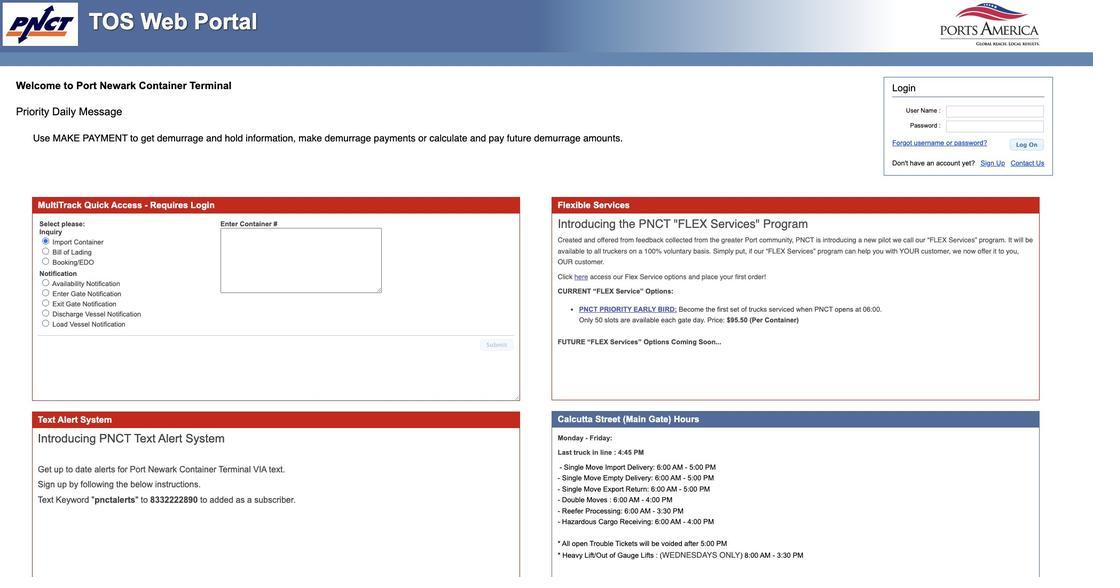 Task type: locate. For each thing, give the bounding box(es) containing it.
login right the requires
[[191, 200, 215, 210]]

1 vertical spatial import
[[605, 464, 625, 472]]

0 horizontal spatial services"
[[610, 338, 642, 346]]

0 vertical spatial delivery:
[[627, 464, 655, 472]]

0 horizontal spatial we
[[893, 236, 902, 244]]

2 vertical spatial of
[[610, 552, 616, 560]]

below
[[130, 480, 153, 489]]

first left 'set'
[[717, 305, 728, 313]]

1 horizontal spatial sign
[[981, 159, 994, 167]]

yet?
[[962, 159, 975, 167]]

truckers
[[603, 247, 627, 255]]

0 vertical spatial will
[[1014, 236, 1024, 244]]

enter for enter gate notification
[[53, 290, 69, 298]]

message
[[79, 106, 122, 117]]

delivery: up 'return:'
[[625, 474, 653, 482]]

place
[[702, 273, 718, 281]]

" down following
[[91, 496, 95, 505]]

* left all
[[558, 540, 561, 548]]

or
[[418, 132, 427, 143], [946, 139, 952, 147]]

up for sign
[[57, 480, 67, 489]]

load
[[53, 321, 68, 329]]

heavy
[[563, 552, 583, 560]]

available down created at the top
[[558, 247, 585, 255]]

1 horizontal spatial import
[[605, 464, 625, 472]]

1 vertical spatial 3:30
[[777, 552, 791, 560]]

0 vertical spatial move
[[586, 464, 603, 472]]

None password field
[[946, 120, 1044, 132]]

1 horizontal spatial will
[[1014, 236, 1024, 244]]

notification for enter gate notification
[[87, 290, 121, 298]]

0 vertical spatial sign
[[981, 159, 994, 167]]

1 vertical spatial available
[[632, 316, 659, 324]]

1 vertical spatial our
[[754, 247, 764, 255]]

first right your
[[735, 273, 746, 281]]

0 vertical spatial port
[[76, 80, 97, 91]]

options
[[644, 338, 669, 346]]

1 vertical spatial system
[[186, 432, 225, 445]]

2 horizontal spatial a
[[858, 236, 862, 244]]

last
[[558, 449, 572, 457]]

0 horizontal spatial from
[[620, 236, 634, 244]]

notification for discharge vessel notification
[[107, 310, 141, 318]]

of left gauge
[[610, 552, 616, 560]]

a right as
[[247, 496, 252, 505]]

1 vertical spatial port
[[745, 236, 758, 244]]

notification up discharge vessel notification
[[83, 300, 116, 308]]

serviced
[[769, 305, 794, 313]]

1 vertical spatial newark
[[148, 465, 177, 474]]

: right name
[[939, 107, 941, 114]]

from up basis.
[[694, 236, 708, 244]]

lading
[[71, 248, 92, 256]]

0 horizontal spatial port
[[76, 80, 97, 91]]

pnct left 'is'
[[796, 236, 814, 244]]

tos
[[89, 9, 134, 34]]

0 vertical spatial up
[[54, 465, 63, 474]]

be right it
[[1025, 236, 1033, 244]]

gate for enter
[[71, 290, 86, 298]]

notification for load vessel notification
[[92, 321, 125, 329]]

delivery: down 4:45
[[627, 464, 655, 472]]

alert up get up to date alerts for port newark container terminal via text.
[[158, 432, 182, 445]]

flexible services
[[558, 200, 630, 210]]

availability notification
[[52, 280, 120, 288]]

1 horizontal spatial introducing
[[558, 217, 616, 231]]

receiving:
[[620, 518, 653, 526]]

None radio
[[42, 238, 49, 245], [42, 300, 49, 307], [42, 320, 49, 327], [42, 238, 49, 245], [42, 300, 49, 307], [42, 320, 49, 327]]

1 horizontal spatial "
[[135, 496, 138, 505]]

1 vertical spatial move
[[584, 474, 601, 482]]

pnct up 'only'
[[579, 305, 598, 313]]

1 vertical spatial a
[[639, 247, 642, 255]]

reefer
[[562, 507, 583, 515]]

1 vertical spatial *
[[558, 552, 561, 560]]

services
[[593, 200, 630, 210]]

"
[[91, 496, 95, 505], [135, 496, 138, 505]]

3:30 down 4:00 pm
[[657, 507, 671, 515]]

our right if in the top of the page
[[754, 247, 764, 255]]

get
[[141, 132, 154, 143]]

1 vertical spatial services"
[[787, 247, 816, 255]]

booking/edo
[[53, 258, 94, 266]]

introducing down flexible services
[[558, 217, 616, 231]]

introducing
[[823, 236, 856, 244]]

0 vertical spatial 3:30
[[657, 507, 671, 515]]

0 horizontal spatial introducing
[[38, 432, 96, 445]]

text up "get"
[[38, 415, 55, 425]]

services" up now
[[949, 236, 977, 244]]

return:
[[626, 485, 649, 493]]

get up to date alerts for port newark container terminal via text.
[[38, 465, 285, 474]]

current
[[558, 287, 591, 296]]

1 from from the left
[[620, 236, 634, 244]]

"flex down 50
[[587, 338, 608, 346]]

text for keyword
[[38, 496, 53, 505]]

" down below
[[135, 496, 138, 505]]

0 vertical spatial system
[[80, 415, 112, 425]]

gate up discharge
[[66, 300, 81, 308]]

friday:
[[590, 434, 612, 442]]

1 vertical spatial first
[[717, 305, 728, 313]]

to left all
[[587, 247, 592, 255]]

pnct inside created and offered from feedback collected from the greater port community, pnct is introducing a new pilot we call our "flex services" program. it will be available to all truckers on a 100% voluntary basis. simply put, if our "flex services" program can help you with your customer, we now offer it to you, our customer.
[[796, 236, 814, 244]]

0 horizontal spatial enter
[[53, 290, 69, 298]]

demurrage right the get
[[157, 132, 203, 143]]

move down in
[[586, 464, 603, 472]]

priority
[[16, 106, 49, 117]]

priority
[[600, 305, 632, 313]]

1 vertical spatial single
[[562, 474, 582, 482]]

log on button
[[1010, 139, 1044, 151]]

port
[[76, 80, 97, 91], [745, 236, 758, 244], [130, 465, 146, 474]]

portal
[[194, 9, 257, 34]]

import up empty on the right bottom
[[605, 464, 625, 472]]

0 horizontal spatial will
[[640, 540, 650, 548]]

pnctalerts
[[95, 496, 135, 505]]

pilot
[[878, 236, 891, 244]]

with
[[886, 247, 898, 255]]

it
[[1008, 236, 1012, 244]]

information,
[[246, 132, 296, 143]]

a left new
[[858, 236, 862, 244]]

enter container #
[[220, 220, 277, 228]]

0 vertical spatial first
[[735, 273, 746, 281]]

gripsmall diagonal se image
[[513, 394, 519, 400]]

0 vertical spatial login
[[892, 83, 916, 93]]

0 horizontal spatial a
[[247, 496, 252, 505]]

our
[[558, 258, 573, 266]]

0 vertical spatial be
[[1025, 236, 1033, 244]]

None text field
[[946, 106, 1044, 117], [220, 228, 382, 293], [946, 106, 1044, 117], [220, 228, 382, 293]]

day. price:
[[693, 316, 725, 324]]

notification up availability on the left top of page
[[39, 270, 77, 278]]

0 vertical spatial vessel
[[85, 310, 105, 318]]

2 from from the left
[[694, 236, 708, 244]]

notification down availability notification
[[87, 290, 121, 298]]

make payment
[[53, 132, 128, 143]]

0 horizontal spatial available
[[558, 247, 585, 255]]

1 vertical spatial vessel
[[70, 321, 90, 329]]

of right bill
[[64, 248, 69, 256]]

only
[[579, 316, 593, 324]]

notification for exit gate notification
[[83, 300, 116, 308]]

the inside 'pnct priority early bird: become the first set of trucks serviced when pnct opens at 06:00. only 50 slots are available each gate day. price: $95.50 (per container)'
[[706, 305, 715, 313]]

2 vertical spatial a
[[247, 496, 252, 505]]

we left call
[[893, 236, 902, 244]]

1 * from the top
[[558, 540, 561, 548]]

import up bill
[[53, 238, 72, 246]]

1 horizontal spatial a
[[639, 247, 642, 255]]

will right it
[[1014, 236, 1024, 244]]

become
[[679, 305, 704, 313]]

port right for
[[130, 465, 146, 474]]

:
[[939, 107, 941, 114], [939, 122, 941, 128], [614, 449, 616, 457], [610, 496, 612, 504], [656, 552, 658, 560]]

sign left up
[[981, 159, 994, 167]]

wednesdays only ) 8:00 am - 3:30 pm
[[662, 551, 804, 560]]

1 horizontal spatial enter
[[220, 220, 238, 228]]

trouble
[[590, 540, 614, 548]]

our right call
[[916, 236, 926, 244]]

the up simply
[[710, 236, 720, 244]]

2 vertical spatial move
[[584, 485, 601, 493]]

the inside created and offered from feedback collected from the greater port community, pnct is introducing a new pilot we call our "flex services" program. it will be available to all truckers on a 100% voluntary basis. simply put, if our "flex services" program can help you with your customer, we now offer it to you, our customer.
[[710, 236, 720, 244]]

text up get up to date alerts for port newark container terminal via text.
[[134, 432, 156, 445]]

3:30 right 8:00 on the right
[[777, 552, 791, 560]]

vessel down discharge
[[70, 321, 90, 329]]

0 vertical spatial introducing
[[558, 217, 616, 231]]

offered
[[597, 236, 618, 244]]

sign
[[981, 159, 994, 167], [38, 480, 55, 489]]

1 vertical spatial will
[[640, 540, 650, 548]]

load vessel notification
[[53, 321, 125, 329]]

from up on at the top of page
[[620, 236, 634, 244]]

bill
[[53, 248, 62, 256]]

port up message
[[76, 80, 97, 91]]

feedback
[[636, 236, 664, 244]]

services"
[[949, 236, 977, 244], [787, 247, 816, 255], [610, 338, 642, 346]]

0 horizontal spatial be
[[652, 540, 659, 548]]

trucks
[[749, 305, 767, 313]]

0 horizontal spatial demurrage
[[157, 132, 203, 143]]

0 horizontal spatial system
[[80, 415, 112, 425]]

port up if in the top of the page
[[745, 236, 758, 244]]

5:00 right am -
[[684, 485, 697, 493]]

a right on at the top of page
[[639, 247, 642, 255]]

0 horizontal spatial login
[[191, 200, 215, 210]]

enter left "#"
[[220, 220, 238, 228]]

enter for enter container #
[[220, 220, 238, 228]]

1 horizontal spatial 3:30
[[777, 552, 791, 560]]

pm inside wednesdays only ) 8:00 am - 3:30 pm
[[793, 552, 804, 560]]

use make payment to get demurrage and hold information, make demurrage payments or calculate and pay future demurrage amounts.
[[33, 132, 623, 143]]

0 vertical spatial of
[[64, 248, 69, 256]]

on
[[1029, 141, 1038, 148]]

0 horizontal spatial of
[[64, 248, 69, 256]]

vessel for load
[[70, 321, 90, 329]]

None radio
[[42, 248, 49, 255], [42, 258, 49, 265], [42, 280, 49, 286], [42, 290, 49, 297], [42, 310, 49, 317], [42, 248, 49, 255], [42, 258, 49, 265], [42, 280, 49, 286], [42, 290, 49, 297], [42, 310, 49, 317]]

(per
[[750, 316, 763, 324]]

newark up message
[[100, 80, 136, 91]]

0 horizontal spatial import
[[53, 238, 72, 246]]

sign down "get"
[[38, 480, 55, 489]]

1 vertical spatial of
[[741, 305, 747, 313]]

of
[[64, 248, 69, 256], [741, 305, 747, 313], [610, 552, 616, 560]]

0 vertical spatial text
[[38, 415, 55, 425]]

1 vertical spatial introducing
[[38, 432, 96, 445]]

2 vertical spatial text
[[38, 496, 53, 505]]

: right password
[[939, 122, 941, 128]]

empty
[[603, 474, 623, 482]]

of right 'set'
[[741, 305, 747, 313]]

5:00 right after
[[701, 540, 714, 548]]

vessel up load vessel notification
[[85, 310, 105, 318]]

0 vertical spatial gate
[[71, 290, 86, 298]]

our left flex
[[613, 273, 623, 281]]

1 horizontal spatial demurrage
[[325, 132, 371, 143]]

via
[[253, 465, 267, 474]]

program
[[763, 217, 808, 231]]

booking/edo notification
[[39, 258, 94, 278]]

1 horizontal spatial from
[[694, 236, 708, 244]]

date
[[75, 465, 92, 474]]

alert up date
[[58, 415, 78, 425]]

introducing down the text alert system
[[38, 432, 96, 445]]

text left keyword
[[38, 496, 53, 505]]

2 vertical spatial our
[[613, 273, 623, 281]]

2 vertical spatial single
[[562, 485, 582, 493]]

moves
[[587, 496, 608, 504]]

1 vertical spatial up
[[57, 480, 67, 489]]

password
[[910, 122, 937, 128]]

move up moves at the right of the page
[[584, 485, 601, 493]]

be up lifts
[[652, 540, 659, 548]]

will up lifts
[[640, 540, 650, 548]]

access
[[111, 200, 142, 210]]

coming
[[671, 338, 697, 346]]

1 horizontal spatial services"
[[787, 247, 816, 255]]

move left empty on the right bottom
[[584, 474, 601, 482]]

login up user
[[892, 83, 916, 93]]

-
[[145, 200, 148, 210], [560, 464, 562, 472], [685, 464, 687, 472], [558, 474, 560, 482], [683, 474, 686, 482], [558, 485, 560, 493], [558, 496, 560, 504], [642, 496, 644, 504], [558, 507, 560, 515], [653, 507, 655, 515], [558, 518, 560, 526], [683, 518, 686, 526], [773, 552, 775, 560]]

to down below
[[141, 496, 148, 505]]

login
[[892, 83, 916, 93], [191, 200, 215, 210]]

1 vertical spatial be
[[652, 540, 659, 548]]

notification up load vessel notification
[[107, 310, 141, 318]]

enter up 'exit'
[[53, 290, 69, 298]]

gate up exit gate notification
[[71, 290, 86, 298]]

* left heavy
[[558, 552, 561, 560]]

0 horizontal spatial first
[[717, 305, 728, 313]]

customer.
[[575, 258, 604, 266]]

up right "get"
[[54, 465, 63, 474]]

0 vertical spatial newark
[[100, 80, 136, 91]]

3:30
[[657, 507, 671, 515], [777, 552, 791, 560]]

newark up instructions.
[[148, 465, 177, 474]]

2 * from the top
[[558, 552, 561, 560]]

0 vertical spatial services"
[[949, 236, 977, 244]]

set
[[730, 305, 739, 313]]

pnct priority early bird: link
[[579, 305, 677, 313]]

don't
[[892, 159, 908, 167]]

- inside wednesdays only ) 8:00 am - 3:30 pm
[[773, 552, 775, 560]]

1 vertical spatial gate
[[66, 300, 81, 308]]

import inside - single move import delivery: 6:00 am - 5:00 pm - single move empty delivery: 6:00 am - 5:00 pm - single move export return: 6:00 am - 5:00 pm - double moves : 6:00 am - 4:00 pm - reefer processing: 6:00 am - 3:30 pm - hazardous cargo receiving: 6:00 am - 4:00 pm
[[605, 464, 625, 472]]

notification inside booking/edo notification
[[39, 270, 77, 278]]

and up all
[[584, 236, 595, 244]]

the up day. price:
[[706, 305, 715, 313]]

1 horizontal spatial login
[[892, 83, 916, 93]]

demurrage right future
[[534, 132, 581, 143]]

1 vertical spatial enter
[[53, 290, 69, 298]]

by
[[69, 480, 78, 489]]

1 horizontal spatial we
[[953, 247, 962, 255]]

first inside 'pnct priority early bird: become the first set of trucks serviced when pnct opens at 06:00. only 50 slots are available each gate day. price: $95.50 (per container)'
[[717, 305, 728, 313]]

: right line
[[614, 449, 616, 457]]

0 horizontal spatial "
[[91, 496, 95, 505]]

vessel for discharge
[[85, 310, 105, 318]]

port inside created and offered from feedback collected from the greater port community, pnct is introducing a new pilot we call our "flex services" program. it will be available to all truckers on a 100% voluntary basis. simply put, if our "flex services" program can help you with your customer, we now offer it to you, our customer.
[[745, 236, 758, 244]]

1 vertical spatial we
[[953, 247, 962, 255]]

0 vertical spatial enter
[[220, 220, 238, 228]]

: down export
[[610, 496, 612, 504]]

or left calculate
[[418, 132, 427, 143]]

available down early on the right of page
[[632, 316, 659, 324]]

when
[[796, 305, 813, 313]]

0 vertical spatial available
[[558, 247, 585, 255]]

services" down are
[[610, 338, 642, 346]]

: left (
[[656, 552, 658, 560]]

will inside created and offered from feedback collected from the greater port community, pnct is introducing a new pilot we call our "flex services" program. it will be available to all truckers on a 100% voluntary basis. simply put, if our "flex services" program can help you with your customer, we now offer it to you, our customer.
[[1014, 236, 1024, 244]]

help
[[858, 247, 871, 255]]

services" down community,
[[787, 247, 816, 255]]

available inside created and offered from feedback collected from the greater port community, pnct is introducing a new pilot we call our "flex services" program. it will be available to all truckers on a 100% voluntary basis. simply put, if our "flex services" program can help you with your customer, we now offer it to you, our customer.
[[558, 247, 585, 255]]

2 horizontal spatial our
[[916, 236, 926, 244]]

log on
[[1016, 141, 1038, 148]]

2 horizontal spatial port
[[745, 236, 758, 244]]

1 " from the left
[[91, 496, 95, 505]]

0 horizontal spatial 3:30
[[657, 507, 671, 515]]

we left now
[[953, 247, 962, 255]]

1 vertical spatial delivery:
[[625, 474, 653, 482]]

future "flex services" options coming soon...
[[558, 338, 721, 346]]

new
[[864, 236, 877, 244]]

06:00.
[[863, 305, 882, 313]]

or right username
[[946, 139, 952, 147]]

a
[[858, 236, 862, 244], [639, 247, 642, 255], [247, 496, 252, 505]]

1 horizontal spatial be
[[1025, 236, 1033, 244]]



Task type: describe. For each thing, give the bounding box(es) containing it.
access
[[590, 273, 611, 281]]

3:30 inside - single move import delivery: 6:00 am - 5:00 pm - single move empty delivery: 6:00 am - 5:00 pm - single move export return: 6:00 am - 5:00 pm - double moves : 6:00 am - 4:00 pm - reefer processing: 6:00 am - 3:30 pm - hazardous cargo receiving: 6:00 am - 4:00 pm
[[657, 507, 671, 515]]

0 horizontal spatial our
[[613, 273, 623, 281]]

user name :
[[906, 107, 941, 114]]

the down services
[[619, 217, 635, 231]]

0 vertical spatial alert
[[58, 415, 78, 425]]

select please: inquiry
[[39, 220, 85, 236]]

0 horizontal spatial or
[[418, 132, 427, 143]]

daily
[[52, 106, 76, 117]]

log
[[1016, 141, 1027, 148]]

0 vertical spatial we
[[893, 236, 902, 244]]

$95.50
[[727, 316, 748, 324]]

3 demurrage from the left
[[534, 132, 581, 143]]

text alert system
[[38, 415, 112, 425]]

"flex down access
[[593, 287, 614, 296]]

4:00 pm
[[646, 496, 673, 504]]

line
[[600, 449, 612, 457]]

up for get
[[54, 465, 63, 474]]

only
[[719, 551, 740, 560]]

container)
[[765, 316, 799, 324]]

text.
[[269, 465, 285, 474]]

for
[[118, 465, 128, 474]]

multitrack
[[38, 200, 82, 210]]

1 vertical spatial text
[[134, 432, 156, 445]]

slots
[[605, 316, 619, 324]]

5:00 up 4:00
[[688, 474, 701, 482]]

1 demurrage from the left
[[157, 132, 203, 143]]

to right it
[[999, 247, 1004, 255]]

your
[[900, 247, 919, 255]]

1 horizontal spatial of
[[610, 552, 616, 560]]

priority daily message
[[16, 106, 128, 117]]

1 horizontal spatial alert
[[158, 432, 182, 445]]

and left pay
[[470, 132, 486, 143]]

service"
[[616, 287, 644, 296]]

name
[[921, 107, 937, 114]]

contact us link
[[1011, 159, 1045, 167]]

0 vertical spatial terminal
[[190, 80, 232, 91]]

2 demurrage from the left
[[325, 132, 371, 143]]

cargo
[[599, 518, 618, 526]]

3:30 inside wednesdays only ) 8:00 am - 3:30 pm
[[777, 552, 791, 560]]

0 vertical spatial single
[[564, 464, 584, 472]]

"flex down community,
[[766, 247, 785, 255]]

0 vertical spatial import
[[53, 238, 72, 246]]

to left added
[[200, 496, 207, 505]]

pay
[[489, 132, 504, 143]]

password?
[[954, 139, 987, 147]]

options:
[[646, 287, 674, 296]]

pnct right when
[[815, 305, 833, 313]]

* all open trouble tickets will be voided after 5:00 pm
[[558, 540, 727, 548]]

introducing the pnct "flex services" program
[[558, 217, 808, 231]]

requires
[[150, 200, 188, 210]]

don't have an account yet? sign up
[[892, 159, 1005, 167]]

2 vertical spatial port
[[130, 465, 146, 474]]

text keyword " pnctalerts " to 8332222890 to added as a subscriber.
[[38, 496, 296, 505]]

on
[[629, 247, 637, 255]]

#
[[274, 220, 277, 228]]

bird:
[[658, 305, 677, 313]]

make
[[299, 132, 322, 143]]

text for alert
[[38, 415, 55, 425]]

be inside created and offered from feedback collected from the greater port community, pnct is introducing a new pilot we call our "flex services" program. it will be available to all truckers on a 100% voluntary basis. simply put, if our "flex services" program can help you with your customer, we now offer it to you, our customer.
[[1025, 236, 1033, 244]]

it
[[993, 247, 997, 255]]

submit button
[[480, 339, 514, 351]]

(
[[660, 552, 662, 560]]

* for * all open trouble tickets will be voided after 5:00 pm
[[558, 540, 561, 548]]

"flex
[[674, 217, 707, 231]]

and inside created and offered from feedback collected from the greater port community, pnct is introducing a new pilot we call our "flex services" program. it will be available to all truckers on a 100% voluntary basis. simply put, if our "flex services" program can help you with your customer, we now offer it to you, our customer.
[[584, 236, 595, 244]]

hazardous
[[562, 518, 597, 526]]

street
[[595, 414, 620, 425]]

enter gate notification
[[53, 290, 121, 298]]

customer,
[[921, 247, 951, 255]]

* for * heavy lift/out of gauge lifts : (
[[558, 552, 561, 560]]

subscriber.
[[254, 496, 296, 505]]

flexible
[[558, 200, 591, 210]]

last truck in line : 4:45 pm
[[558, 449, 644, 457]]

please:
[[61, 220, 85, 228]]

username
[[914, 139, 944, 147]]

export
[[603, 485, 624, 493]]

following
[[81, 480, 114, 489]]

if
[[749, 247, 752, 255]]

to up priority daily message at the top of the page
[[64, 80, 73, 91]]

simply
[[713, 247, 734, 255]]

all
[[562, 540, 570, 548]]

0 horizontal spatial newark
[[100, 80, 136, 91]]

account
[[936, 159, 960, 167]]

1 horizontal spatial first
[[735, 273, 746, 281]]

call
[[904, 236, 914, 244]]

2 horizontal spatial services"
[[949, 236, 977, 244]]

available inside 'pnct priority early bird: become the first set of trucks serviced when pnct opens at 06:00. only 50 slots are available each gate day. price: $95.50 (per container)'
[[632, 316, 659, 324]]

4:00
[[688, 518, 701, 526]]

50
[[595, 316, 603, 324]]

tickets
[[615, 540, 638, 548]]

1 vertical spatial sign
[[38, 480, 55, 489]]

created and offered from feedback collected from the greater port community, pnct is introducing a new pilot we call our "flex services" program. it will be available to all truckers on a 100% voluntary basis. simply put, if our "flex services" program can help you with your customer, we now offer it to you, our customer.
[[558, 236, 1033, 266]]

are
[[621, 316, 630, 324]]

gauge
[[617, 552, 639, 560]]

"flex up customer,
[[927, 236, 947, 244]]

the down for
[[116, 480, 128, 489]]

voluntary
[[664, 247, 692, 255]]

4:45
[[618, 449, 632, 457]]

calcutta
[[558, 414, 593, 425]]

forgot username or password?
[[892, 139, 987, 147]]

open
[[572, 540, 588, 548]]

pnct up feedback
[[639, 217, 671, 231]]

program
[[818, 247, 843, 255]]

0 vertical spatial a
[[858, 236, 862, 244]]

and left place
[[688, 273, 700, 281]]

password :
[[910, 122, 941, 128]]

notification up enter gate notification
[[86, 280, 120, 288]]

2 vertical spatial services"
[[610, 338, 642, 346]]

1 horizontal spatial or
[[946, 139, 952, 147]]

hold
[[225, 132, 243, 143]]

5:00 down hours
[[689, 464, 703, 472]]

pnct up for
[[99, 432, 131, 445]]

1 horizontal spatial newark
[[148, 465, 177, 474]]

at
[[855, 305, 861, 313]]

each
[[661, 316, 676, 324]]

quick
[[84, 200, 109, 210]]

* heavy lift/out of gauge lifts : (
[[558, 552, 662, 560]]

: inside - single move import delivery: 6:00 am - 5:00 pm - single move empty delivery: 6:00 am - 5:00 pm - single move export return: 6:00 am - 5:00 pm - double moves : 6:00 am - 4:00 pm - reefer processing: 6:00 am - 3:30 pm - hazardous cargo receiving: 6:00 am - 4:00 pm
[[610, 496, 612, 504]]

exit
[[53, 300, 64, 308]]

us
[[1036, 159, 1045, 167]]

introducing for introducing the pnct "flex services" program
[[558, 217, 616, 231]]

calculate
[[429, 132, 467, 143]]

use
[[33, 132, 50, 143]]

gate for exit
[[66, 300, 81, 308]]

gate
[[678, 316, 691, 324]]

service
[[640, 273, 663, 281]]

options
[[665, 273, 687, 281]]

and left 'hold'
[[206, 132, 222, 143]]

flex
[[625, 273, 638, 281]]

in
[[592, 449, 598, 457]]

2 " from the left
[[135, 496, 138, 505]]

introducing pnct text alert system
[[38, 432, 225, 445]]

to left the get
[[130, 132, 138, 143]]

to left date
[[66, 465, 73, 474]]

1 vertical spatial terminal
[[219, 465, 251, 474]]

contact us
[[1011, 159, 1045, 167]]

welcome to port newark container terminal
[[16, 80, 232, 91]]

submit
[[486, 341, 507, 348]]

soon...
[[699, 338, 721, 346]]

all
[[594, 247, 601, 255]]

1 vertical spatial login
[[191, 200, 215, 210]]

am inside wednesdays only ) 8:00 am - 3:30 pm
[[760, 552, 771, 560]]

introducing for introducing pnct text alert system
[[38, 432, 96, 445]]

of inside 'pnct priority early bird: become the first set of trucks serviced when pnct opens at 06:00. only 50 slots are available each gate day. price: $95.50 (per container)'
[[741, 305, 747, 313]]



Task type: vqa. For each thing, say whether or not it's contained in the screenshot.
opens
yes



